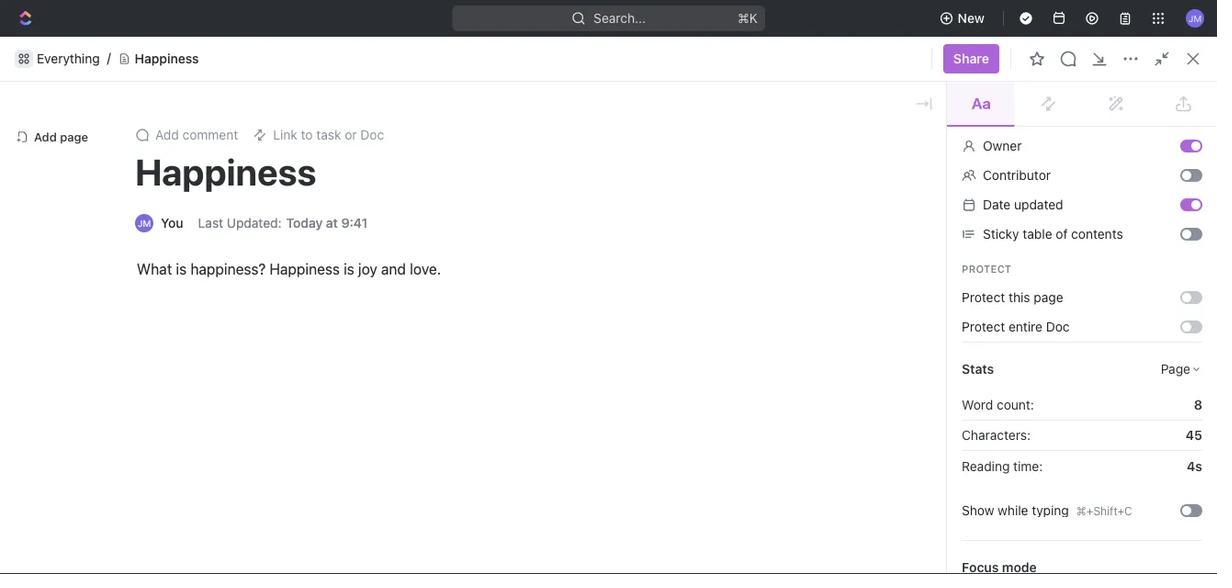 Task type: vqa. For each thing, say whether or not it's contained in the screenshot.


Task type: describe. For each thing, give the bounding box(es) containing it.
search docs button
[[1013, 72, 1126, 101]]

table
[[1023, 227, 1053, 242]]

protect entire doc
[[962, 319, 1070, 334]]

created by me
[[915, 153, 1016, 170]]

protect for protect entire doc
[[962, 319, 1006, 334]]

date viewed button
[[929, 352, 1031, 380]]

updated:
[[227, 215, 282, 231]]

1 is from the left
[[176, 261, 187, 278]]

what
[[137, 261, 172, 278]]

typing
[[1032, 503, 1069, 518]]

protect this page
[[962, 290, 1064, 305]]

me
[[995, 153, 1016, 170]]

last
[[198, 215, 223, 231]]

enable
[[699, 43, 740, 58]]

show while typing ⌘+shift+c
[[962, 503, 1133, 518]]

0 horizontal spatial docs
[[267, 79, 298, 94]]

at
[[326, 215, 338, 231]]

do
[[414, 43, 431, 58]]

hide
[[750, 43, 778, 58]]

page
[[1161, 362, 1191, 377]]

count:
[[997, 397, 1035, 413]]

add for add page
[[34, 130, 57, 144]]

share
[[954, 51, 990, 66]]

comment
[[182, 127, 238, 142]]

no matching results found. table
[[256, 351, 1218, 574]]

Search by name... text field
[[903, 315, 1135, 343]]

date updated
[[983, 197, 1064, 212]]

sticky table of contents
[[983, 227, 1124, 242]]

0 vertical spatial by
[[974, 153, 991, 170]]

class notes
[[305, 216, 376, 232]]

word
[[962, 397, 994, 413]]

getting for first getting started guide link from the bottom of the page
[[305, 246, 349, 261]]

docs for all docs created by you will show here.
[[959, 261, 985, 273]]

1 horizontal spatial doc
[[1046, 319, 1070, 334]]

browser
[[552, 43, 601, 58]]

jm button
[[1181, 4, 1210, 33]]

45
[[1186, 428, 1203, 443]]

new doc button
[[1134, 72, 1210, 101]]

getting for 2nd getting started guide link from the bottom
[[305, 187, 349, 202]]

2 vertical spatial happiness
[[270, 261, 340, 278]]

recent
[[279, 153, 328, 170]]

8
[[1194, 397, 1203, 413]]

tree inside sidebar navigation
[[7, 386, 226, 574]]

2 column header from the left
[[277, 351, 598, 381]]

stats
[[962, 362, 994, 377]]

of
[[1056, 227, 1068, 242]]

reading
[[962, 459, 1010, 474]]

last updated: today at 9:41
[[198, 215, 368, 231]]

9:41
[[341, 215, 368, 231]]

started for 2nd getting started guide link from the bottom
[[352, 187, 396, 202]]

found.
[[809, 553, 858, 572]]

0 horizontal spatial this
[[781, 43, 804, 58]]

docs for search docs
[[1084, 79, 1115, 94]]

add comment
[[155, 127, 238, 142]]

and
[[381, 261, 406, 278]]

what is happiness? happiness is joy and love.
[[137, 261, 445, 278]]

2 is from the left
[[344, 261, 354, 278]]

3 column header from the left
[[598, 351, 782, 381]]

contributor
[[983, 168, 1051, 183]]

4 column header from the left
[[782, 351, 929, 381]]

add page
[[34, 130, 88, 144]]

date for date updated
[[983, 197, 1011, 212]]

guide for first getting started guide link from the bottom of the page
[[400, 246, 435, 261]]

link
[[273, 127, 298, 142]]

class
[[305, 216, 337, 232]]

0 horizontal spatial you
[[434, 43, 456, 58]]

or
[[345, 127, 357, 142]]

1 vertical spatial you
[[1047, 261, 1065, 273]]

will
[[1069, 261, 1085, 273]]

you
[[161, 215, 183, 231]]

no matching results found.
[[654, 553, 858, 572]]

love.
[[410, 261, 441, 278]]

0 horizontal spatial page
[[60, 130, 88, 144]]

page button
[[1161, 362, 1203, 377]]

4s
[[1187, 459, 1203, 474]]

new for new doc
[[1145, 79, 1172, 94]]

contents
[[1072, 227, 1124, 242]]

doc inside link to task or doc dropdown button
[[361, 127, 384, 142]]

0 vertical spatial happiness
[[135, 51, 199, 66]]

time:
[[1014, 459, 1043, 474]]

task
[[316, 127, 341, 142]]

doc inside new doc button
[[1175, 79, 1199, 94]]

link to task or doc
[[273, 127, 384, 142]]

do you want to enable browser notifications? enable hide this
[[414, 43, 804, 58]]

viewed
[[967, 360, 1004, 373]]

no
[[654, 553, 675, 572]]

search docs
[[1039, 79, 1115, 94]]

search
[[1039, 79, 1081, 94]]

home
[[44, 124, 79, 139]]

updated
[[1015, 197, 1064, 212]]

1 vertical spatial this
[[1009, 290, 1031, 305]]

class notes link
[[272, 210, 544, 239]]



Task type: locate. For each thing, give the bounding box(es) containing it.
1 vertical spatial happiness
[[135, 150, 317, 193]]

add down everything link
[[34, 130, 57, 144]]

1 vertical spatial protect
[[962, 290, 1006, 305]]

0 vertical spatial to
[[492, 43, 505, 58]]

you right "do"
[[434, 43, 456, 58]]

date viewed
[[940, 360, 1004, 373]]

matching
[[679, 553, 750, 572]]

protect
[[962, 263, 1012, 275], [962, 290, 1006, 305], [962, 319, 1006, 334]]

you left will
[[1047, 261, 1065, 273]]

1 vertical spatial guide
[[400, 246, 435, 261]]

2 getting from the top
[[305, 246, 349, 261]]

home link
[[7, 117, 226, 146]]

everything
[[37, 51, 100, 66]]

getting started guide for 2nd getting started guide link from the bottom
[[305, 187, 435, 202]]

to
[[492, 43, 505, 58], [301, 127, 313, 142]]

while
[[998, 503, 1029, 518]]

0 horizontal spatial is
[[176, 261, 187, 278]]

0 horizontal spatial by
[[974, 153, 991, 170]]

notifications?
[[605, 43, 687, 58]]

protect for protect this page
[[962, 290, 1006, 305]]

tree
[[7, 386, 226, 574]]

add
[[155, 127, 179, 142], [34, 130, 57, 144]]

1 horizontal spatial is
[[344, 261, 354, 278]]

0 vertical spatial getting
[[305, 187, 349, 202]]

docs right all
[[959, 261, 985, 273]]

jm
[[1189, 13, 1202, 23], [138, 218, 151, 228]]

date for date viewed
[[940, 360, 964, 373]]

by
[[974, 153, 991, 170], [1031, 261, 1044, 273]]

jm left you
[[138, 218, 151, 228]]

0 horizontal spatial date
[[940, 360, 964, 373]]

1 getting started guide link from the top
[[272, 180, 544, 210]]

2 getting started guide link from the top
[[272, 239, 544, 268]]

0 vertical spatial date
[[983, 197, 1011, 212]]

0 vertical spatial jm
[[1189, 13, 1202, 23]]

getting down class
[[305, 246, 349, 261]]

protect up viewed
[[962, 319, 1006, 334]]

0 vertical spatial protect
[[962, 263, 1012, 275]]

sticky
[[983, 227, 1020, 242]]

by right created
[[1031, 261, 1044, 273]]

want
[[460, 43, 489, 58]]

page down all docs created by you will show here.
[[1034, 290, 1064, 305]]

reading time:
[[962, 459, 1043, 474]]

new for new
[[958, 11, 985, 26]]

0 vertical spatial guide
[[400, 187, 435, 202]]

jm up new doc
[[1189, 13, 1202, 23]]

2 vertical spatial doc
[[1046, 319, 1070, 334]]

new doc
[[1145, 79, 1199, 94]]

1 vertical spatial page
[[1034, 290, 1064, 305]]

no created by me docs image
[[1007, 186, 1081, 260]]

⌘+shift+c
[[1077, 505, 1133, 518]]

1 vertical spatial by
[[1031, 261, 1044, 273]]

date up sticky
[[983, 197, 1011, 212]]

1 vertical spatial getting
[[305, 246, 349, 261]]

getting started guide link down "notes"
[[272, 239, 544, 268]]

0 horizontal spatial add
[[34, 130, 57, 144]]

1 getting from the top
[[305, 187, 349, 202]]

0 vertical spatial page
[[60, 130, 88, 144]]

0 vertical spatial this
[[781, 43, 804, 58]]

date viewed row
[[256, 351, 1218, 381]]

show
[[962, 503, 995, 518]]

started down "notes"
[[352, 246, 396, 261]]

docs up link
[[267, 79, 298, 94]]

to right link
[[301, 127, 313, 142]]

new button
[[932, 4, 996, 33]]

here.
[[1119, 261, 1145, 273]]

everything link
[[37, 51, 100, 67]]

2 protect from the top
[[962, 290, 1006, 305]]

getting
[[305, 187, 349, 202], [305, 246, 349, 261]]

to right want
[[492, 43, 505, 58]]

guide down the class notes link
[[400, 246, 435, 261]]

this up protect entire doc
[[1009, 290, 1031, 305]]

1 vertical spatial doc
[[361, 127, 384, 142]]

1 horizontal spatial this
[[1009, 290, 1031, 305]]

date
[[983, 197, 1011, 212], [940, 360, 964, 373]]

2 getting started guide from the top
[[305, 246, 435, 261]]

page down everything link
[[60, 130, 88, 144]]

getting started guide for first getting started guide link from the bottom of the page
[[305, 246, 435, 261]]

docs inside button
[[1084, 79, 1115, 94]]

new
[[958, 11, 985, 26], [1145, 79, 1172, 94]]

owner
[[983, 138, 1022, 153]]

new right search docs
[[1145, 79, 1172, 94]]

docs
[[267, 79, 298, 94], [1084, 79, 1115, 94], [959, 261, 985, 273]]

0 horizontal spatial to
[[301, 127, 313, 142]]

1 guide from the top
[[400, 187, 435, 202]]

1 vertical spatial getting started guide link
[[272, 239, 544, 268]]

0 vertical spatial getting started guide link
[[272, 180, 544, 210]]

0 vertical spatial getting started guide
[[305, 187, 435, 202]]

started for first getting started guide link from the bottom of the page
[[352, 246, 396, 261]]

characters:
[[962, 428, 1031, 443]]

doc down jm dropdown button
[[1175, 79, 1199, 94]]

guide up the class notes link
[[400, 187, 435, 202]]

results
[[754, 553, 805, 572]]

entire
[[1009, 319, 1043, 334]]

page
[[60, 130, 88, 144], [1034, 290, 1064, 305]]

today
[[286, 215, 323, 231]]

happiness?
[[191, 261, 266, 278]]

is
[[176, 261, 187, 278], [344, 261, 354, 278]]

doc
[[1175, 79, 1199, 94], [361, 127, 384, 142], [1046, 319, 1070, 334]]

created
[[988, 261, 1028, 273]]

protect down created
[[962, 290, 1006, 305]]

this
[[781, 43, 804, 58], [1009, 290, 1031, 305]]

doc right or on the top left of the page
[[361, 127, 384, 142]]

this right hide
[[781, 43, 804, 58]]

link to task or doc button
[[246, 122, 392, 148]]

joy
[[358, 261, 377, 278]]

1 vertical spatial new
[[1145, 79, 1172, 94]]

search...
[[594, 11, 646, 26]]

protect down sticky
[[962, 263, 1012, 275]]

word count:
[[962, 397, 1035, 413]]

0 horizontal spatial doc
[[361, 127, 384, 142]]

guide
[[400, 187, 435, 202], [400, 246, 435, 261]]

all
[[943, 261, 956, 273]]

notes
[[341, 216, 376, 232]]

2 guide from the top
[[400, 246, 435, 261]]

all docs created by you will show here.
[[943, 261, 1145, 273]]

sidebar navigation
[[0, 64, 234, 574]]

2 horizontal spatial docs
[[1084, 79, 1115, 94]]

1 horizontal spatial you
[[1047, 261, 1065, 273]]

2 vertical spatial protect
[[962, 319, 1006, 334]]

1 getting started guide from the top
[[305, 187, 435, 202]]

0 vertical spatial started
[[352, 187, 396, 202]]

jm inside dropdown button
[[1189, 13, 1202, 23]]

add for add comment
[[155, 127, 179, 142]]

started
[[352, 187, 396, 202], [352, 246, 396, 261]]

doc right 'entire'
[[1046, 319, 1070, 334]]

column header
[[256, 351, 277, 381], [277, 351, 598, 381], [598, 351, 782, 381], [782, 351, 929, 381]]

new inside new doc button
[[1145, 79, 1172, 94]]

happiness down comment
[[135, 150, 317, 193]]

1 horizontal spatial page
[[1034, 290, 1064, 305]]

1 started from the top
[[352, 187, 396, 202]]

1 horizontal spatial by
[[1031, 261, 1044, 273]]

1 horizontal spatial jm
[[1189, 13, 1202, 23]]

1 vertical spatial getting started guide
[[305, 246, 435, 261]]

1 protect from the top
[[962, 263, 1012, 275]]

getting started guide
[[305, 187, 435, 202], [305, 246, 435, 261]]

1 vertical spatial started
[[352, 246, 396, 261]]

1 vertical spatial to
[[301, 127, 313, 142]]

date left viewed
[[940, 360, 964, 373]]

guide for 2nd getting started guide link from the bottom
[[400, 187, 435, 202]]

to inside dropdown button
[[301, 127, 313, 142]]

⌘k
[[738, 11, 758, 26]]

3 protect from the top
[[962, 319, 1006, 334]]

enable
[[508, 43, 549, 58]]

0 vertical spatial new
[[958, 11, 985, 26]]

protect for protect
[[962, 263, 1012, 275]]

date inside button
[[940, 360, 964, 373]]

1 horizontal spatial add
[[155, 127, 179, 142]]

1 vertical spatial date
[[940, 360, 964, 373]]

1 horizontal spatial date
[[983, 197, 1011, 212]]

add left comment
[[155, 127, 179, 142]]

new up share
[[958, 11, 985, 26]]

2 started from the top
[[352, 246, 396, 261]]

happiness
[[135, 51, 199, 66], [135, 150, 317, 193], [270, 261, 340, 278]]

1 column header from the left
[[256, 351, 277, 381]]

show
[[1088, 261, 1116, 273]]

0 horizontal spatial new
[[958, 11, 985, 26]]

docs right search
[[1084, 79, 1115, 94]]

1 horizontal spatial to
[[492, 43, 505, 58]]

1 vertical spatial jm
[[138, 218, 151, 228]]

happiness up add comment
[[135, 51, 199, 66]]

started up "notes"
[[352, 187, 396, 202]]

happiness down today
[[270, 261, 340, 278]]

1 horizontal spatial docs
[[959, 261, 985, 273]]

is left joy
[[344, 261, 354, 278]]

getting started guide down "notes"
[[305, 246, 435, 261]]

getting started guide up "notes"
[[305, 187, 435, 202]]

0 vertical spatial you
[[434, 43, 456, 58]]

created
[[915, 153, 971, 170]]

getting up at
[[305, 187, 349, 202]]

0 horizontal spatial jm
[[138, 218, 151, 228]]

2 horizontal spatial doc
[[1175, 79, 1199, 94]]

new inside new 'button'
[[958, 11, 985, 26]]

1 horizontal spatial new
[[1145, 79, 1172, 94]]

getting started guide link up "notes"
[[272, 180, 544, 210]]

you
[[434, 43, 456, 58], [1047, 261, 1065, 273]]

is right what
[[176, 261, 187, 278]]

by left me
[[974, 153, 991, 170]]

0 vertical spatial doc
[[1175, 79, 1199, 94]]

getting started guide link
[[272, 180, 544, 210], [272, 239, 544, 268]]



